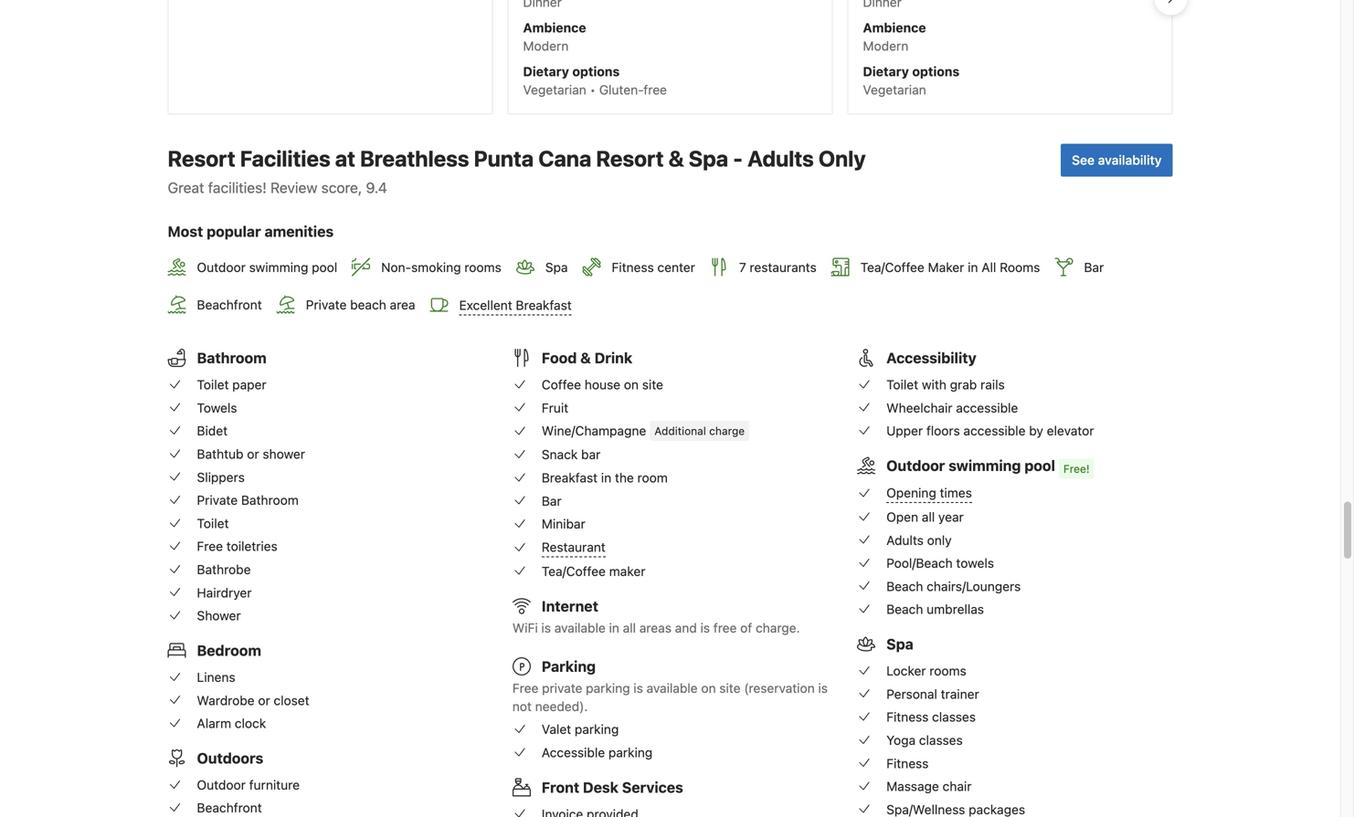 Task type: describe. For each thing, give the bounding box(es) containing it.
0 vertical spatial bathroom
[[197, 350, 267, 367]]

year
[[938, 510, 964, 525]]

clock
[[235, 716, 266, 732]]

1 vertical spatial bathroom
[[241, 493, 299, 508]]

spa inside resort facilities at breathless punta cana resort & spa - adults only great facilities! review score, 9.4
[[689, 146, 728, 171]]

1 beachfront from the top
[[197, 298, 262, 313]]

linens
[[197, 670, 235, 685]]

room
[[637, 471, 668, 486]]

2 vertical spatial fitness
[[886, 756, 929, 771]]

see
[[1072, 153, 1095, 168]]

internet
[[542, 598, 598, 615]]

0 horizontal spatial site
[[642, 377, 663, 392]]

desk
[[583, 779, 619, 797]]

adults only
[[886, 533, 952, 548]]

is right and on the bottom
[[700, 621, 710, 636]]

1 horizontal spatial outdoor swimming pool
[[886, 457, 1055, 475]]

not
[[512, 699, 532, 714]]

parking for accessible
[[608, 746, 653, 761]]

outdoor furniture
[[197, 778, 300, 793]]

excellent breakfast
[[459, 298, 572, 313]]

additional
[[655, 425, 706, 438]]

hairdryer
[[197, 586, 252, 601]]

bathrobe
[[197, 562, 251, 578]]

beach for beach umbrellas
[[886, 602, 923, 617]]

options for vegetarian • gluten-free
[[572, 64, 620, 79]]

available inside "free private parking is available on site (reservation is not needed)."
[[647, 681, 698, 696]]

packages
[[969, 803, 1025, 818]]

the
[[615, 471, 634, 486]]

charge
[[709, 425, 745, 438]]

7 restaurants
[[739, 260, 817, 275]]

private beach area
[[306, 298, 415, 313]]

parking
[[542, 658, 596, 676]]

punta
[[474, 146, 534, 171]]

charge.
[[756, 621, 800, 636]]

wheelchair accessible
[[886, 401, 1018, 416]]

1 vertical spatial in
[[601, 471, 611, 486]]

tea/coffee maker
[[542, 564, 646, 579]]

0 vertical spatial breakfast
[[516, 298, 572, 313]]

coffee house on site
[[542, 377, 663, 392]]

wardrobe or closet
[[197, 693, 309, 708]]

outdoors
[[197, 750, 263, 768]]

beach umbrellas
[[886, 602, 984, 617]]

score,
[[321, 179, 362, 197]]

ambience modern for dietary options vegetarian
[[863, 20, 926, 54]]

pool/beach
[[886, 556, 953, 571]]

non-smoking rooms
[[381, 260, 501, 275]]

region containing ambience
[[153, 0, 1187, 122]]

wine/champagne additional charge
[[542, 424, 745, 439]]

tea/coffee maker in all rooms
[[860, 260, 1040, 275]]

amenities
[[265, 223, 334, 240]]

towels
[[197, 401, 237, 416]]

0 horizontal spatial on
[[624, 377, 639, 392]]

classes for yoga classes
[[919, 733, 963, 748]]

bar
[[581, 447, 601, 463]]

private for private bathroom
[[197, 493, 238, 508]]

valet
[[542, 722, 571, 738]]

resort facilities at breathless punta cana resort & spa - adults only great facilities! review score, 9.4
[[168, 146, 866, 197]]

all
[[982, 260, 996, 275]]

chairs/loungers
[[927, 579, 1021, 594]]

locker
[[886, 664, 926, 679]]

0 horizontal spatial spa
[[545, 260, 568, 275]]

valet parking
[[542, 722, 619, 738]]

restaurants
[[750, 260, 817, 275]]

free for free private parking is available on site (reservation is not needed).
[[512, 681, 539, 696]]

review
[[270, 179, 318, 197]]

wardrobe
[[197, 693, 255, 708]]

private
[[542, 681, 582, 696]]

1 vertical spatial swimming
[[949, 457, 1021, 475]]

see availability
[[1072, 153, 1162, 168]]

massage chair
[[886, 779, 972, 795]]

availability
[[1098, 153, 1162, 168]]

wheelchair
[[886, 401, 953, 416]]

pool/beach towels
[[886, 556, 994, 571]]

bidet
[[197, 424, 228, 439]]

upper floors accessible by elevator
[[886, 424, 1094, 439]]

1 vertical spatial bar
[[542, 494, 562, 509]]

minibar
[[542, 517, 585, 532]]

options for vegetarian
[[912, 64, 960, 79]]

1 vertical spatial outdoor
[[886, 457, 945, 475]]

coffee
[[542, 377, 581, 392]]

(reservation
[[744, 681, 815, 696]]

0 vertical spatial swimming
[[249, 260, 308, 275]]

spa/wellness packages
[[886, 803, 1025, 818]]

area
[[390, 298, 415, 313]]

beach for beach chairs/loungers
[[886, 579, 923, 594]]

rails
[[981, 377, 1005, 392]]

0 vertical spatial accessible
[[956, 401, 1018, 416]]

is down areas
[[634, 681, 643, 696]]

fitness classes
[[886, 710, 976, 725]]

slippers
[[197, 470, 245, 485]]

wifi
[[512, 621, 538, 636]]

fitness for fitness center
[[612, 260, 654, 275]]

ambience for dietary options vegetarian • gluten-free
[[523, 20, 586, 35]]

toilet paper
[[197, 377, 266, 392]]

maker
[[609, 564, 646, 579]]

services
[[622, 779, 683, 797]]

bathtub
[[197, 447, 244, 462]]

smoking
[[411, 260, 461, 275]]

0 vertical spatial in
[[968, 260, 978, 275]]

upper
[[886, 424, 923, 439]]

0 horizontal spatial outdoor swimming pool
[[197, 260, 337, 275]]

0 vertical spatial rooms
[[464, 260, 501, 275]]

accessible
[[542, 746, 605, 761]]

bedroom
[[197, 643, 261, 660]]

9.4
[[366, 179, 387, 197]]

rooms
[[1000, 260, 1040, 275]]

bathtub or shower
[[197, 447, 305, 462]]

& inside resort facilities at breathless punta cana resort & spa - adults only great facilities! review score, 9.4
[[668, 146, 684, 171]]

1 vertical spatial all
[[623, 621, 636, 636]]

elevator
[[1047, 424, 1094, 439]]

dietary for dietary options vegetarian
[[863, 64, 909, 79]]

alarm
[[197, 716, 231, 732]]

toiletries
[[226, 539, 278, 554]]

yoga
[[886, 733, 916, 748]]

food & drink
[[542, 350, 633, 367]]

and
[[675, 621, 697, 636]]

free toiletries
[[197, 539, 278, 554]]

trainer
[[941, 687, 979, 702]]

shower
[[197, 609, 241, 624]]

free!
[[1063, 463, 1090, 476]]

1 vertical spatial breakfast
[[542, 471, 598, 486]]

2 vertical spatial in
[[609, 621, 619, 636]]

alarm clock
[[197, 716, 266, 732]]



Task type: vqa. For each thing, say whether or not it's contained in the screenshot.
EMAIL FIELD
no



Task type: locate. For each thing, give the bounding box(es) containing it.
0 vertical spatial free
[[644, 82, 667, 97]]

1 vertical spatial on
[[701, 681, 716, 696]]

free private parking is available on site (reservation is not needed).
[[512, 681, 828, 714]]

tea/coffee
[[860, 260, 925, 275], [542, 564, 606, 579]]

ambience modern up dietary options vegetarian
[[863, 20, 926, 54]]

vegetarian left •
[[523, 82, 586, 97]]

private left beach in the left of the page
[[306, 298, 347, 313]]

site left "(reservation"
[[719, 681, 741, 696]]

on inside "free private parking is available on site (reservation is not needed)."
[[701, 681, 716, 696]]

2 beach from the top
[[886, 602, 923, 617]]

0 horizontal spatial all
[[623, 621, 636, 636]]

bathroom down shower
[[241, 493, 299, 508]]

facilities
[[240, 146, 330, 171]]

7
[[739, 260, 746, 275]]

0 vertical spatial private
[[306, 298, 347, 313]]

1 horizontal spatial &
[[668, 146, 684, 171]]

is right "(reservation"
[[818, 681, 828, 696]]

2 resort from the left
[[596, 146, 664, 171]]

2 vertical spatial spa
[[886, 636, 914, 654]]

2 dietary from the left
[[863, 64, 909, 79]]

options inside dietary options vegetarian • gluten-free
[[572, 64, 620, 79]]

0 horizontal spatial private
[[197, 493, 238, 508]]

1 resort from the left
[[168, 146, 235, 171]]

outdoor swimming pool
[[197, 260, 337, 275], [886, 457, 1055, 475]]

1 vertical spatial or
[[258, 693, 270, 708]]

snack bar
[[542, 447, 601, 463]]

ambience
[[523, 20, 586, 35], [863, 20, 926, 35]]

adults right -
[[748, 146, 814, 171]]

cana
[[538, 146, 591, 171]]

1 horizontal spatial available
[[647, 681, 698, 696]]

modern up dietary options vegetarian
[[863, 38, 909, 54]]

free inside "free private parking is available on site (reservation is not needed)."
[[512, 681, 539, 696]]

classes down fitness classes
[[919, 733, 963, 748]]

free up bathrobe
[[197, 539, 223, 554]]

0 horizontal spatial free
[[644, 82, 667, 97]]

0 vertical spatial beachfront
[[197, 298, 262, 313]]

open all year
[[886, 510, 964, 525]]

0 vertical spatial available
[[554, 621, 606, 636]]

times
[[940, 486, 972, 501]]

breakfast up food
[[516, 298, 572, 313]]

dietary options vegetarian • gluten-free
[[523, 64, 667, 97]]

outdoor swimming pool down most popular amenities
[[197, 260, 337, 275]]

of
[[740, 621, 752, 636]]

only
[[927, 533, 952, 548]]

0 vertical spatial bar
[[1084, 260, 1104, 275]]

0 vertical spatial site
[[642, 377, 663, 392]]

modern for dietary options vegetarian • gluten-free
[[523, 38, 569, 54]]

dietary inside dietary options vegetarian
[[863, 64, 909, 79]]

accessible left by
[[964, 424, 1026, 439]]

0 horizontal spatial adults
[[748, 146, 814, 171]]

pool down by
[[1025, 457, 1055, 475]]

1 vertical spatial site
[[719, 681, 741, 696]]

ambience modern up dietary options vegetarian • gluten-free
[[523, 20, 586, 54]]

1 dietary from the left
[[523, 64, 569, 79]]

0 horizontal spatial tea/coffee
[[542, 564, 606, 579]]

site up wine/champagne additional charge
[[642, 377, 663, 392]]

beach
[[350, 298, 386, 313]]

outdoor up opening
[[886, 457, 945, 475]]

private bathroom
[[197, 493, 299, 508]]

2 options from the left
[[912, 64, 960, 79]]

excellent
[[459, 298, 512, 313]]

1 modern from the left
[[523, 38, 569, 54]]

breakfast down snack bar
[[542, 471, 598, 486]]

•
[[590, 82, 596, 97]]

1 horizontal spatial site
[[719, 681, 741, 696]]

tea/coffee for tea/coffee maker
[[542, 564, 606, 579]]

adults down open
[[886, 533, 924, 548]]

1 horizontal spatial options
[[912, 64, 960, 79]]

1 vertical spatial tea/coffee
[[542, 564, 606, 579]]

fitness left center on the top of the page
[[612, 260, 654, 275]]

& right food
[[580, 350, 591, 367]]

maker
[[928, 260, 964, 275]]

1 vertical spatial beachfront
[[197, 801, 262, 816]]

site
[[642, 377, 663, 392], [719, 681, 741, 696]]

available down internet
[[554, 621, 606, 636]]

tea/coffee down restaurant
[[542, 564, 606, 579]]

all left year
[[922, 510, 935, 525]]

or left shower
[[247, 447, 259, 462]]

0 vertical spatial on
[[624, 377, 639, 392]]

open
[[886, 510, 918, 525]]

free inside dietary options vegetarian • gluten-free
[[644, 82, 667, 97]]

center
[[657, 260, 695, 275]]

beachfront
[[197, 298, 262, 313], [197, 801, 262, 816]]

vegetarian for dietary options vegetarian • gluten-free
[[523, 82, 586, 97]]

ambience modern
[[523, 20, 586, 54], [863, 20, 926, 54]]

1 beach from the top
[[886, 579, 923, 594]]

available down and on the bottom
[[647, 681, 698, 696]]

outdoor down outdoors
[[197, 778, 246, 793]]

pool down amenities
[[312, 260, 337, 275]]

bar right rooms
[[1084, 260, 1104, 275]]

0 horizontal spatial ambience modern
[[523, 20, 586, 54]]

0 horizontal spatial options
[[572, 64, 620, 79]]

fitness down personal
[[886, 710, 929, 725]]

1 horizontal spatial pool
[[1025, 457, 1055, 475]]

opening times
[[886, 486, 972, 501]]

toilet up free toiletries
[[197, 516, 229, 531]]

fitness
[[612, 260, 654, 275], [886, 710, 929, 725], [886, 756, 929, 771]]

0 horizontal spatial swimming
[[249, 260, 308, 275]]

0 vertical spatial spa
[[689, 146, 728, 171]]

locker rooms
[[886, 664, 967, 679]]

parking for valet
[[575, 722, 619, 738]]

classes for fitness classes
[[932, 710, 976, 725]]

umbrellas
[[927, 602, 984, 617]]

resort
[[168, 146, 235, 171], [596, 146, 664, 171]]

2 horizontal spatial spa
[[886, 636, 914, 654]]

1 horizontal spatial ambience modern
[[863, 20, 926, 54]]

snack
[[542, 447, 578, 463]]

bathroom up toilet paper
[[197, 350, 267, 367]]

tea/coffee for tea/coffee maker in all rooms
[[860, 260, 925, 275]]

outdoor for non-smoking rooms
[[197, 260, 246, 275]]

options
[[572, 64, 620, 79], [912, 64, 960, 79]]

yoga classes
[[886, 733, 963, 748]]

1 options from the left
[[572, 64, 620, 79]]

free
[[644, 82, 667, 97], [713, 621, 737, 636]]

1 horizontal spatial adults
[[886, 533, 924, 548]]

1 vertical spatial free
[[713, 621, 737, 636]]

1 horizontal spatial spa
[[689, 146, 728, 171]]

bathroom
[[197, 350, 267, 367], [241, 493, 299, 508]]

site inside "free private parking is available on site (reservation is not needed)."
[[719, 681, 741, 696]]

breakfast
[[516, 298, 572, 313], [542, 471, 598, 486]]

1 horizontal spatial resort
[[596, 146, 664, 171]]

1 vegetarian from the left
[[523, 82, 586, 97]]

2 vegetarian from the left
[[863, 82, 926, 97]]

rooms up the excellent
[[464, 260, 501, 275]]

free left of
[[713, 621, 737, 636]]

in left all
[[968, 260, 978, 275]]

parking down parking
[[586, 681, 630, 696]]

2 vertical spatial parking
[[608, 746, 653, 761]]

0 horizontal spatial &
[[580, 350, 591, 367]]

1 horizontal spatial bar
[[1084, 260, 1104, 275]]

& left -
[[668, 146, 684, 171]]

toilet with grab rails
[[886, 377, 1005, 392]]

spa/wellness
[[886, 803, 965, 818]]

or
[[247, 447, 259, 462], [258, 693, 270, 708]]

1 horizontal spatial ambience
[[863, 20, 926, 35]]

private down slippers
[[197, 493, 238, 508]]

accessible up upper floors accessible by elevator
[[956, 401, 1018, 416]]

0 horizontal spatial available
[[554, 621, 606, 636]]

0 vertical spatial &
[[668, 146, 684, 171]]

parking up accessible parking
[[575, 722, 619, 738]]

2 ambience from the left
[[863, 20, 926, 35]]

swimming down amenities
[[249, 260, 308, 275]]

2 beachfront from the top
[[197, 801, 262, 816]]

modern up dietary options vegetarian • gluten-free
[[523, 38, 569, 54]]

rooms up trainer
[[930, 664, 967, 679]]

outdoor swimming pool up times
[[886, 457, 1055, 475]]

parking inside "free private parking is available on site (reservation is not needed)."
[[586, 681, 630, 696]]

most popular amenities
[[168, 223, 334, 240]]

on right house
[[624, 377, 639, 392]]

2 vertical spatial outdoor
[[197, 778, 246, 793]]

1 vertical spatial available
[[647, 681, 698, 696]]

toilet for bathroom
[[197, 377, 229, 392]]

swimming
[[249, 260, 308, 275], [949, 457, 1021, 475]]

2 modern from the left
[[863, 38, 909, 54]]

classes down trainer
[[932, 710, 976, 725]]

floors
[[926, 424, 960, 439]]

1 vertical spatial adults
[[886, 533, 924, 548]]

0 horizontal spatial ambience
[[523, 20, 586, 35]]

1 horizontal spatial rooms
[[930, 664, 967, 679]]

is right wifi
[[541, 621, 551, 636]]

pool
[[312, 260, 337, 275], [1025, 457, 1055, 475]]

fitness up massage
[[886, 756, 929, 771]]

0 vertical spatial free
[[197, 539, 223, 554]]

ambience up dietary options vegetarian • gluten-free
[[523, 20, 586, 35]]

1 horizontal spatial all
[[922, 510, 935, 525]]

towels
[[956, 556, 994, 571]]

region
[[153, 0, 1187, 122]]

0 horizontal spatial pool
[[312, 260, 337, 275]]

1 vertical spatial &
[[580, 350, 591, 367]]

0 vertical spatial adults
[[748, 146, 814, 171]]

2 ambience modern from the left
[[863, 20, 926, 54]]

0 vertical spatial beach
[[886, 579, 923, 594]]

all left areas
[[623, 621, 636, 636]]

&
[[668, 146, 684, 171], [580, 350, 591, 367]]

or for wardrobe
[[258, 693, 270, 708]]

1 horizontal spatial free
[[512, 681, 539, 696]]

free for free toiletries
[[197, 539, 223, 554]]

vegetarian up only
[[863, 82, 926, 97]]

0 vertical spatial tea/coffee
[[860, 260, 925, 275]]

1 vertical spatial rooms
[[930, 664, 967, 679]]

1 vertical spatial private
[[197, 493, 238, 508]]

fruit
[[542, 401, 568, 416]]

beachfront down popular
[[197, 298, 262, 313]]

available
[[554, 621, 606, 636], [647, 681, 698, 696]]

toilet up "towels"
[[197, 377, 229, 392]]

on left "(reservation"
[[701, 681, 716, 696]]

beachfront down outdoor furniture on the left
[[197, 801, 262, 816]]

personal
[[886, 687, 937, 702]]

vegetarian inside dietary options vegetarian • gluten-free
[[523, 82, 586, 97]]

spa up locker
[[886, 636, 914, 654]]

adults inside resort facilities at breathless punta cana resort & spa - adults only great facilities! review score, 9.4
[[748, 146, 814, 171]]

-
[[733, 146, 743, 171]]

ambience modern for dietary options vegetarian • gluten-free
[[523, 20, 586, 54]]

wifi is available in all areas and is free of charge.
[[512, 621, 800, 636]]

0 vertical spatial pool
[[312, 260, 337, 275]]

dietary for dietary options vegetarian • gluten-free
[[523, 64, 569, 79]]

ambience for dietary options vegetarian
[[863, 20, 926, 35]]

most
[[168, 223, 203, 240]]

1 vertical spatial accessible
[[964, 424, 1026, 439]]

closet
[[274, 693, 309, 708]]

fitness center
[[612, 260, 695, 275]]

private
[[306, 298, 347, 313], [197, 493, 238, 508]]

1 horizontal spatial dietary
[[863, 64, 909, 79]]

0 horizontal spatial resort
[[168, 146, 235, 171]]

1 vertical spatial pool
[[1025, 457, 1055, 475]]

1 horizontal spatial tea/coffee
[[860, 260, 925, 275]]

1 vertical spatial fitness
[[886, 710, 929, 725]]

ambience up dietary options vegetarian
[[863, 20, 926, 35]]

tea/coffee left the maker
[[860, 260, 925, 275]]

vegetarian inside dietary options vegetarian
[[863, 82, 926, 97]]

fitness for fitness classes
[[886, 710, 929, 725]]

outdoor down popular
[[197, 260, 246, 275]]

private for private beach area
[[306, 298, 347, 313]]

modern for dietary options vegetarian
[[863, 38, 909, 54]]

toilet up wheelchair
[[886, 377, 918, 392]]

free up not
[[512, 681, 539, 696]]

rooms
[[464, 260, 501, 275], [930, 664, 967, 679]]

1 ambience from the left
[[523, 20, 586, 35]]

vegetarian
[[523, 82, 586, 97], [863, 82, 926, 97]]

toilet for accessibility
[[886, 377, 918, 392]]

breathless
[[360, 146, 469, 171]]

1 vertical spatial free
[[512, 681, 539, 696]]

outdoor for beachfront
[[197, 778, 246, 793]]

in left areas
[[609, 621, 619, 636]]

0 horizontal spatial rooms
[[464, 260, 501, 275]]

or up clock
[[258, 693, 270, 708]]

0 vertical spatial classes
[[932, 710, 976, 725]]

0 vertical spatial all
[[922, 510, 935, 525]]

grab
[[950, 377, 977, 392]]

spa left -
[[689, 146, 728, 171]]

1 horizontal spatial modern
[[863, 38, 909, 54]]

options inside dietary options vegetarian
[[912, 64, 960, 79]]

0 vertical spatial parking
[[586, 681, 630, 696]]

non-
[[381, 260, 411, 275]]

great
[[168, 179, 204, 197]]

dietary options vegetarian
[[863, 64, 960, 97]]

vegetarian for dietary options vegetarian
[[863, 82, 926, 97]]

bar up minibar
[[542, 494, 562, 509]]

swimming down upper floors accessible by elevator
[[949, 457, 1021, 475]]

0 vertical spatial fitness
[[612, 260, 654, 275]]

breakfast in the room
[[542, 471, 668, 486]]

1 horizontal spatial on
[[701, 681, 716, 696]]

1 horizontal spatial private
[[306, 298, 347, 313]]

0 horizontal spatial free
[[197, 539, 223, 554]]

1 vertical spatial spa
[[545, 260, 568, 275]]

resort up great
[[168, 146, 235, 171]]

popular
[[207, 223, 261, 240]]

0 horizontal spatial dietary
[[523, 64, 569, 79]]

1 vertical spatial outdoor swimming pool
[[886, 457, 1055, 475]]

toilet
[[197, 377, 229, 392], [886, 377, 918, 392], [197, 516, 229, 531]]

0 vertical spatial or
[[247, 447, 259, 462]]

front desk services
[[542, 779, 683, 797]]

food
[[542, 350, 577, 367]]

1 horizontal spatial free
[[713, 621, 737, 636]]

1 horizontal spatial vegetarian
[[863, 82, 926, 97]]

by
[[1029, 424, 1043, 439]]

free right •
[[644, 82, 667, 97]]

resort right "cana"
[[596, 146, 664, 171]]

see availability button
[[1061, 144, 1173, 177]]

1 ambience modern from the left
[[523, 20, 586, 54]]

beach chairs/loungers
[[886, 579, 1021, 594]]

0 vertical spatial outdoor swimming pool
[[197, 260, 337, 275]]

0 vertical spatial outdoor
[[197, 260, 246, 275]]

1 vertical spatial beach
[[886, 602, 923, 617]]

spa
[[689, 146, 728, 171], [545, 260, 568, 275], [886, 636, 914, 654]]

1 vertical spatial parking
[[575, 722, 619, 738]]

1 vertical spatial classes
[[919, 733, 963, 748]]

in left the
[[601, 471, 611, 486]]

0 horizontal spatial vegetarian
[[523, 82, 586, 97]]

parking up front desk services
[[608, 746, 653, 761]]

spa up excellent breakfast
[[545, 260, 568, 275]]

or for bathtub
[[247, 447, 259, 462]]

dietary inside dietary options vegetarian • gluten-free
[[523, 64, 569, 79]]



